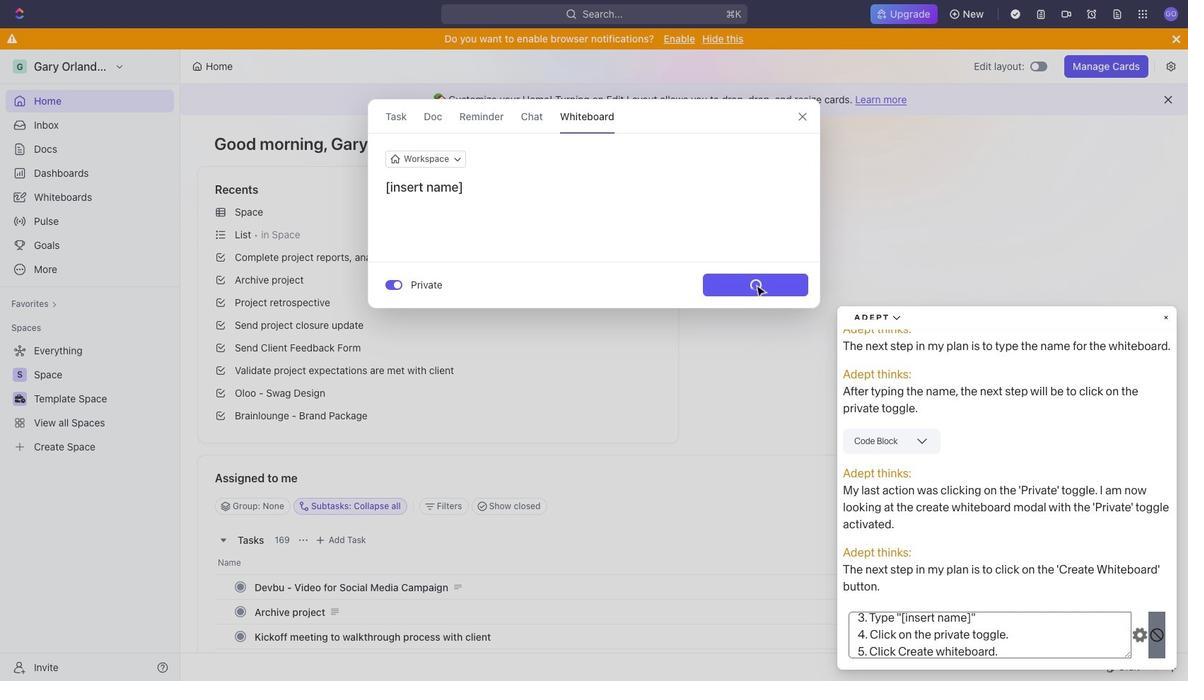 Task type: describe. For each thing, give the bounding box(es) containing it.
tree inside sidebar navigation
[[6, 340, 174, 458]]

Name this Whiteboard... field
[[369, 179, 820, 196]]



Task type: locate. For each thing, give the bounding box(es) containing it.
alert
[[180, 84, 1188, 115]]

Search tasks... text field
[[956, 496, 1098, 517]]

sidebar navigation
[[0, 50, 180, 681]]

tree
[[6, 340, 174, 458]]

dialog
[[368, 99, 820, 308]]



